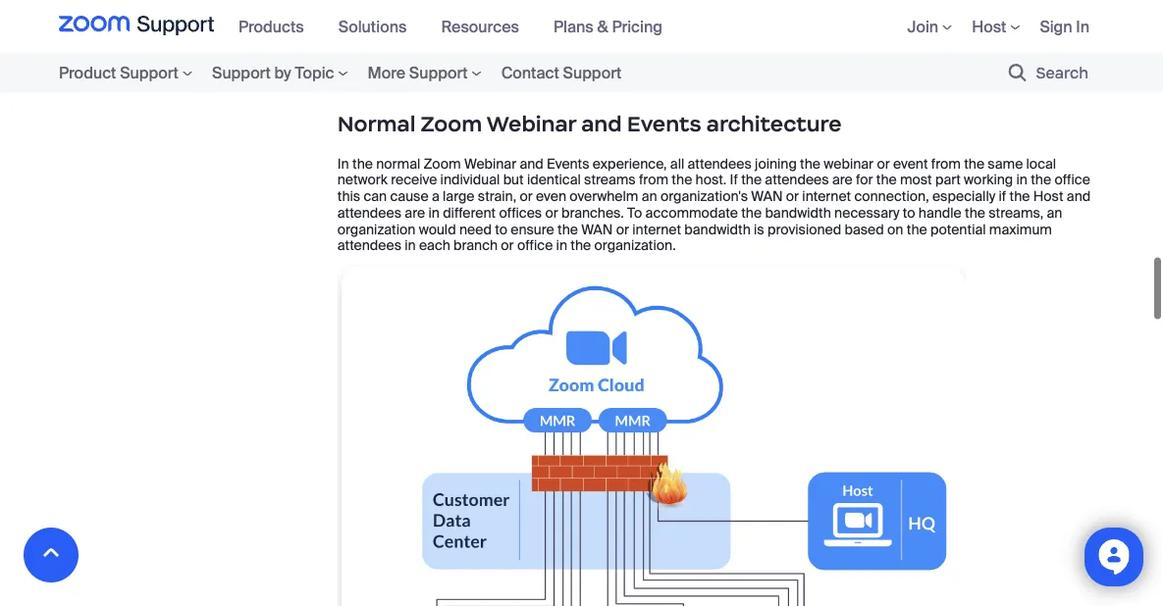 Task type: locate. For each thing, give the bounding box(es) containing it.
support
[[120, 62, 179, 83], [212, 62, 271, 83], [409, 62, 468, 83], [563, 62, 622, 83]]

same
[[988, 154, 1023, 173]]

in
[[337, 154, 349, 173]]

join link
[[908, 16, 952, 37]]

4 support from the left
[[563, 62, 622, 83]]

office
[[1055, 171, 1090, 189], [517, 237, 553, 255]]

1 horizontal spatial events
[[627, 111, 702, 137]]

zoom inside in the normal zoom webinar and events experience, all attendees joining the webinar or event from the same local network receive individual but identical streams from the host. if the attendees are for the most part working in the office this can cause a large strain, or even overwhelm an organization's wan or internet connection, especially if the host and attendees are in different offices or branches. to accommodate the bandwidth necessary to handle the streams, an organization would need to ensure the wan or internet bandwidth is provisioned based on the potential maximum attendees in each branch or office in the organization.
[[424, 154, 461, 173]]

1 vertical spatial host
[[1033, 187, 1064, 206]]

individual
[[440, 171, 500, 189]]

1 horizontal spatial host
[[1033, 187, 1064, 206]]

bandwidth
[[765, 204, 831, 222], [685, 220, 751, 238]]

or right branch
[[501, 237, 514, 255]]

internet down organization's
[[632, 220, 681, 238]]

1 vertical spatial wan
[[581, 220, 613, 238]]

wan
[[751, 187, 783, 206], [581, 220, 613, 238]]

product
[[59, 62, 116, 83]]

all
[[670, 154, 684, 173]]

wan up is
[[751, 187, 783, 206]]

support down &
[[563, 62, 622, 83]]

1 vertical spatial webinar
[[464, 154, 516, 173]]

zoom mesh architecture
[[337, 32, 761, 75]]

are
[[832, 171, 853, 189], [405, 204, 425, 222]]

1 vertical spatial events
[[547, 154, 590, 173]]

are left a
[[405, 204, 425, 222]]

ensure
[[511, 220, 554, 238]]

from right event
[[931, 154, 961, 173]]

branches.
[[562, 204, 624, 222]]

bandwidth right is
[[765, 204, 831, 222]]

0 horizontal spatial host
[[972, 16, 1007, 37]]

webinar down contact at the top left
[[487, 111, 576, 137]]

3 support from the left
[[409, 62, 468, 83]]

0 horizontal spatial to
[[495, 220, 507, 238]]

wan down overwhelm
[[581, 220, 613, 238]]

attendees up provisioned
[[765, 171, 829, 189]]

from
[[931, 154, 961, 173], [639, 171, 669, 189]]

bandwidth down organization's
[[685, 220, 751, 238]]

especially
[[933, 187, 996, 206]]

search image
[[1009, 64, 1026, 81], [1009, 64, 1026, 81]]

join
[[908, 16, 939, 37]]

to right need
[[495, 220, 507, 238]]

organization
[[337, 220, 416, 238]]

0 horizontal spatial events
[[547, 154, 590, 173]]

and
[[581, 111, 622, 137], [520, 154, 544, 173], [1067, 187, 1091, 206]]

0 vertical spatial host
[[972, 16, 1007, 37]]

sign
[[1040, 16, 1073, 37]]

product support link
[[59, 59, 202, 86]]

normal zoom webinar and events architecture
[[337, 111, 842, 137]]

2 vertical spatial zoom
[[424, 154, 461, 173]]

working
[[964, 171, 1013, 189]]

more
[[368, 62, 406, 83]]

streams,
[[989, 204, 1044, 222]]

office down offices
[[517, 237, 553, 255]]

support right more
[[409, 62, 468, 83]]

1 horizontal spatial internet
[[802, 187, 851, 206]]

receive
[[391, 171, 437, 189]]

in left large
[[428, 204, 440, 222]]

host.
[[696, 171, 727, 189]]

handle
[[919, 204, 962, 222]]

0 vertical spatial wan
[[751, 187, 783, 206]]

host link
[[972, 16, 1020, 37]]

topic
[[295, 62, 334, 83]]

part
[[936, 171, 961, 189]]

in left the each
[[405, 237, 416, 255]]

or
[[877, 154, 890, 173], [520, 187, 533, 206], [786, 187, 799, 206], [545, 204, 558, 222], [616, 220, 629, 238], [501, 237, 514, 255]]

zoom
[[337, 32, 436, 75], [421, 111, 482, 137], [424, 154, 461, 173]]

and up experience,
[[581, 111, 622, 137]]

and right streams,
[[1067, 187, 1091, 206]]

0 vertical spatial and
[[581, 111, 622, 137]]

host down local
[[1033, 187, 1064, 206]]

in
[[1076, 16, 1090, 37], [1017, 171, 1028, 189], [428, 204, 440, 222], [405, 237, 416, 255], [556, 237, 567, 255]]

1 horizontal spatial are
[[832, 171, 853, 189]]

menu bar containing join
[[878, 0, 1090, 53]]

2 vertical spatial and
[[1067, 187, 1091, 206]]

and up even
[[520, 154, 544, 173]]

0 horizontal spatial office
[[517, 237, 553, 255]]

streams
[[584, 171, 636, 189]]

to
[[903, 204, 915, 222], [495, 220, 507, 238]]

0 vertical spatial zoom
[[337, 32, 436, 75]]

webinar up strain,
[[464, 154, 516, 173]]

connection,
[[854, 187, 929, 206]]

0 vertical spatial are
[[832, 171, 853, 189]]

1 support from the left
[[120, 62, 179, 83]]

an right streams,
[[1047, 204, 1063, 222]]

events inside in the normal zoom webinar and events experience, all attendees joining the webinar or event from the same local network receive individual but identical streams from the host. if the attendees are for the most part working in the office this can cause a large strain, or even overwhelm an organization's wan or internet connection, especially if the host and attendees are in different offices or branches. to accommodate the bandwidth necessary to handle the streams, an organization would need to ensure the wan or internet bandwidth is provisioned based on the potential maximum attendees in each branch or office in the organization.
[[547, 154, 590, 173]]

1 vertical spatial office
[[517, 237, 553, 255]]

each
[[419, 237, 450, 255]]

support by topic link
[[202, 59, 358, 86]]

webinar inside in the normal zoom webinar and events experience, all attendees joining the webinar or event from the same local network receive individual but identical streams from the host. if the attendees are for the most part working in the office this can cause a large strain, or even overwhelm an organization's wan or internet connection, especially if the host and attendees are in different offices or branches. to accommodate the bandwidth necessary to handle the streams, an organization would need to ensure the wan or internet bandwidth is provisioned based on the potential maximum attendees in each branch or office in the organization.
[[464, 154, 516, 173]]

1 horizontal spatial to
[[903, 204, 915, 222]]

0 vertical spatial events
[[627, 111, 702, 137]]

webinar
[[487, 111, 576, 137], [464, 154, 516, 173]]

host
[[972, 16, 1007, 37], [1033, 187, 1064, 206]]

0 horizontal spatial wan
[[581, 220, 613, 238]]

an
[[642, 187, 657, 206], [1047, 204, 1063, 222]]

experience,
[[593, 154, 667, 173]]

1 vertical spatial and
[[520, 154, 544, 173]]

events up even
[[547, 154, 590, 173]]

by
[[274, 62, 291, 83]]

support left the 'by'
[[212, 62, 271, 83]]

support down zoom support image
[[120, 62, 179, 83]]

from left the all
[[639, 171, 669, 189]]

1 vertical spatial architecture
[[707, 111, 842, 137]]

the
[[352, 154, 373, 173], [800, 154, 821, 173], [964, 154, 985, 173], [672, 171, 692, 189], [741, 171, 762, 189], [876, 171, 897, 189], [1031, 171, 1051, 189], [1010, 187, 1030, 206], [741, 204, 762, 222], [965, 204, 986, 222], [558, 220, 578, 238], [907, 220, 927, 238], [571, 237, 591, 255]]

identical
[[527, 171, 581, 189]]

attendees
[[688, 154, 752, 173], [765, 171, 829, 189], [337, 204, 402, 222], [337, 237, 402, 255]]

menu bar containing product support
[[0, 53, 690, 92]]

potential
[[931, 220, 986, 238]]

different
[[443, 204, 496, 222]]

1 vertical spatial zoom
[[421, 111, 482, 137]]

maximum
[[989, 220, 1052, 238]]

1 vertical spatial are
[[405, 204, 425, 222]]

are left "for"
[[832, 171, 853, 189]]

0 horizontal spatial internet
[[632, 220, 681, 238]]

menu bar
[[229, 0, 687, 53], [878, 0, 1090, 53], [0, 53, 690, 92]]

to left handle
[[903, 204, 915, 222]]

internet down webinar
[[802, 187, 851, 206]]

strain,
[[478, 187, 517, 206]]

host inside in the normal zoom webinar and events experience, all attendees joining the webinar or event from the same local network receive individual but identical streams from the host. if the attendees are for the most part working in the office this can cause a large strain, or even overwhelm an organization's wan or internet connection, especially if the host and attendees are in different offices or branches. to accommodate the bandwidth necessary to handle the streams, an organization would need to ensure the wan or internet bandwidth is provisioned based on the potential maximum attendees in each branch or office in the organization.
[[1033, 187, 1064, 206]]

1 horizontal spatial office
[[1055, 171, 1090, 189]]

an down experience,
[[642, 187, 657, 206]]

0 horizontal spatial are
[[405, 204, 425, 222]]

events
[[627, 111, 702, 137], [547, 154, 590, 173]]

sign in
[[1040, 16, 1090, 37]]

1 horizontal spatial and
[[581, 111, 622, 137]]

office right same
[[1055, 171, 1090, 189]]

1 vertical spatial internet
[[632, 220, 681, 238]]

or up provisioned
[[786, 187, 799, 206]]

events up the all
[[627, 111, 702, 137]]

or down overwhelm
[[616, 220, 629, 238]]

even
[[536, 187, 566, 206]]

host right join link
[[972, 16, 1007, 37]]



Task type: describe. For each thing, give the bounding box(es) containing it.
0 horizontal spatial from
[[639, 171, 669, 189]]

&
[[597, 16, 608, 37]]

plans & pricing
[[554, 16, 663, 37]]

1 horizontal spatial from
[[931, 154, 961, 173]]

accommodate
[[646, 204, 738, 222]]

support for contact support
[[563, 62, 622, 83]]

in the normal zoom webinar and events experience, all attendees joining the webinar or event from the same local network receive individual but identical streams from the host. if the attendees are for the most part working in the office this can cause a large strain, or even overwhelm an organization's wan or internet connection, especially if the host and attendees are in different offices or branches. to accommodate the bandwidth necessary to handle the streams, an organization would need to ensure the wan or internet bandwidth is provisioned based on the potential maximum attendees in each branch or office in the organization.
[[337, 154, 1091, 255]]

normal
[[337, 111, 416, 137]]

0 horizontal spatial an
[[642, 187, 657, 206]]

attendees down can
[[337, 237, 402, 255]]

products link
[[238, 16, 319, 37]]

2 support from the left
[[212, 62, 271, 83]]

1 horizontal spatial an
[[1047, 204, 1063, 222]]

0 vertical spatial office
[[1055, 171, 1090, 189]]

offices
[[499, 204, 542, 222]]

0 vertical spatial internet
[[802, 187, 851, 206]]

products
[[238, 16, 304, 37]]

overwhelm
[[570, 187, 638, 206]]

is
[[754, 220, 764, 238]]

sign in link
[[1040, 16, 1090, 37]]

contact
[[501, 62, 559, 83]]

normal
[[376, 154, 420, 173]]

solutions link
[[338, 16, 422, 37]]

0 vertical spatial webinar
[[487, 111, 576, 137]]

menu bar containing products
[[229, 0, 687, 53]]

if
[[730, 171, 738, 189]]

branch
[[454, 237, 498, 255]]

local
[[1026, 154, 1056, 173]]

organization's
[[661, 187, 748, 206]]

support for product support
[[120, 62, 179, 83]]

but
[[503, 171, 524, 189]]

cause
[[390, 187, 429, 206]]

attendees up organization's
[[688, 154, 752, 173]]

0 vertical spatial architecture
[[545, 32, 761, 75]]

solutions
[[338, 16, 407, 37]]

event
[[893, 154, 928, 173]]

plans
[[554, 16, 594, 37]]

pricing
[[612, 16, 663, 37]]

0 horizontal spatial bandwidth
[[685, 220, 751, 238]]

in right ensure on the left
[[556, 237, 567, 255]]

in right the sign
[[1076, 16, 1090, 37]]

webinar
[[824, 154, 874, 173]]

can
[[364, 187, 387, 206]]

zoom support image
[[59, 16, 214, 37]]

plans & pricing link
[[554, 16, 677, 37]]

for
[[856, 171, 873, 189]]

or left even
[[520, 187, 533, 206]]

provisioned
[[768, 220, 841, 238]]

most
[[900, 171, 932, 189]]

or right "for"
[[877, 154, 890, 173]]

mesh
[[444, 32, 537, 75]]

if
[[999, 187, 1006, 206]]

contact support link
[[491, 59, 631, 86]]

0 horizontal spatial and
[[520, 154, 544, 173]]

large
[[443, 187, 475, 206]]

joining
[[755, 154, 797, 173]]

need
[[459, 220, 492, 238]]

2 horizontal spatial and
[[1067, 187, 1091, 206]]

attendees down network
[[337, 204, 402, 222]]

search button
[[981, 53, 1099, 92]]

product support
[[59, 62, 179, 83]]

a
[[432, 187, 440, 206]]

contact support
[[501, 62, 622, 83]]

support by topic
[[212, 62, 334, 83]]

necessary
[[835, 204, 900, 222]]

or right offices
[[545, 204, 558, 222]]

would
[[419, 220, 456, 238]]

1 horizontal spatial bandwidth
[[765, 204, 831, 222]]

search
[[1036, 63, 1089, 82]]

this
[[337, 187, 360, 206]]

network
[[337, 171, 388, 189]]

support for more support
[[409, 62, 468, 83]]

more support link
[[358, 59, 491, 86]]

resources
[[441, 16, 519, 37]]

organization.
[[594, 237, 676, 255]]

on
[[888, 220, 904, 238]]

1 horizontal spatial wan
[[751, 187, 783, 206]]

more support
[[368, 62, 468, 83]]

to
[[627, 204, 642, 222]]

based
[[845, 220, 884, 238]]

in right if
[[1017, 171, 1028, 189]]

resources link
[[441, 16, 534, 37]]



Task type: vqa. For each thing, say whether or not it's contained in the screenshot.
Main Content
no



